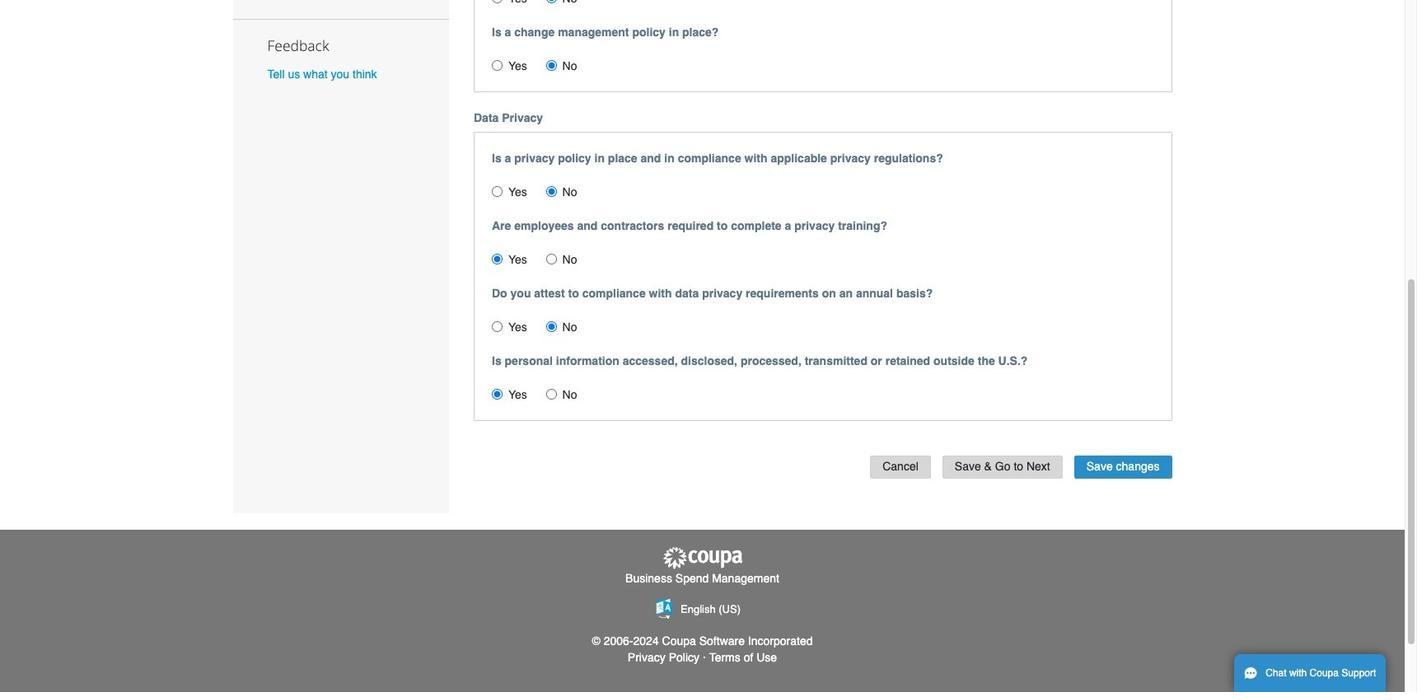 Task type: locate. For each thing, give the bounding box(es) containing it.
coupa supplier portal image
[[661, 546, 744, 570]]

None radio
[[546, 0, 557, 3], [546, 60, 557, 71], [546, 186, 557, 197], [492, 253, 503, 264], [546, 253, 557, 264], [492, 321, 503, 332], [546, 321, 557, 332], [492, 389, 503, 399], [546, 0, 557, 3], [546, 60, 557, 71], [546, 186, 557, 197], [492, 253, 503, 264], [546, 253, 557, 264], [492, 321, 503, 332], [546, 321, 557, 332], [492, 389, 503, 399]]

None radio
[[492, 0, 503, 3], [492, 60, 503, 71], [492, 186, 503, 197], [546, 389, 557, 399], [492, 0, 503, 3], [492, 60, 503, 71], [492, 186, 503, 197], [546, 389, 557, 399]]



Task type: vqa. For each thing, say whether or not it's contained in the screenshot.
navigation
no



